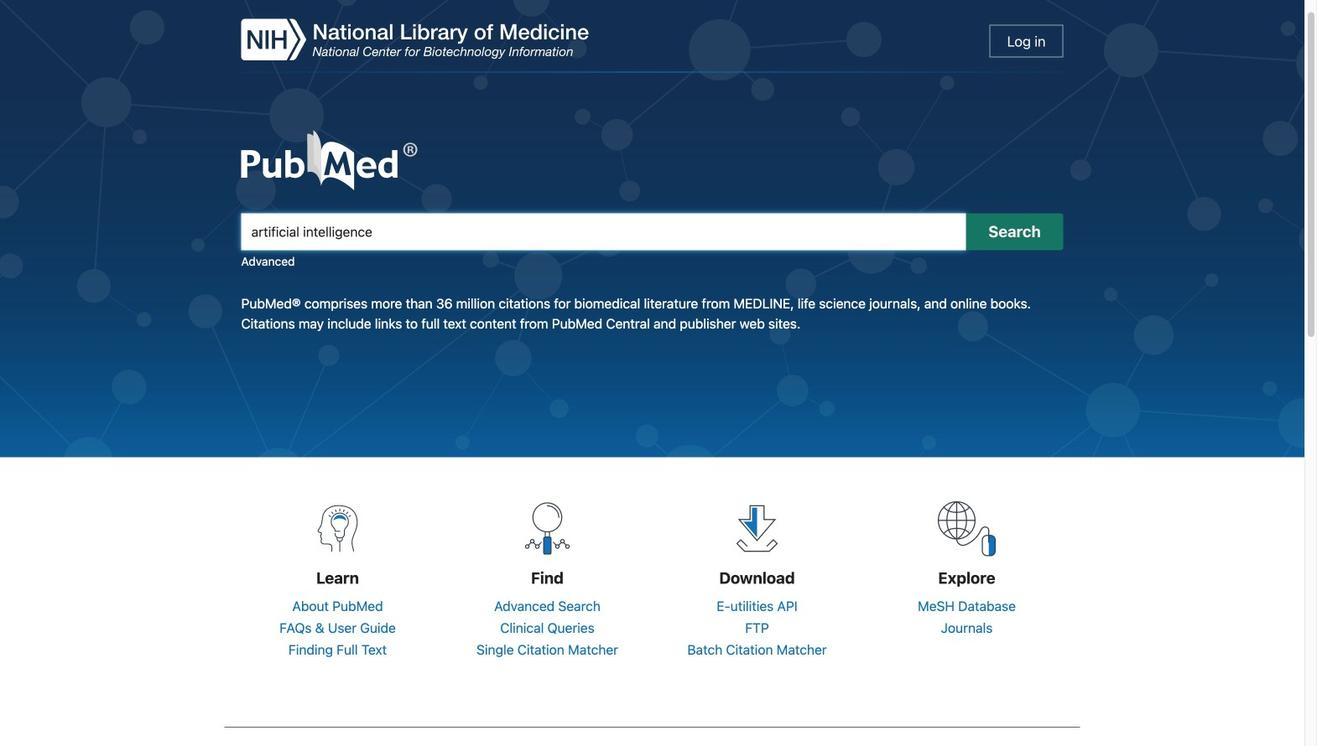 Task type: vqa. For each thing, say whether or not it's contained in the screenshot.
pubmed logo search field
yes



Task type: locate. For each thing, give the bounding box(es) containing it.
None search field
[[224, 114, 1081, 269], [241, 214, 966, 251], [241, 214, 966, 251]]

None search field
[[241, 214, 1064, 251]]

none search field inside 'pubmed logo' search box
[[241, 214, 1064, 251]]

none search field 'pubmed logo'
[[224, 114, 1081, 269]]



Task type: describe. For each thing, give the bounding box(es) containing it.
pubmed logo image
[[241, 131, 418, 190]]

nih nlm logo image
[[241, 19, 589, 60]]



